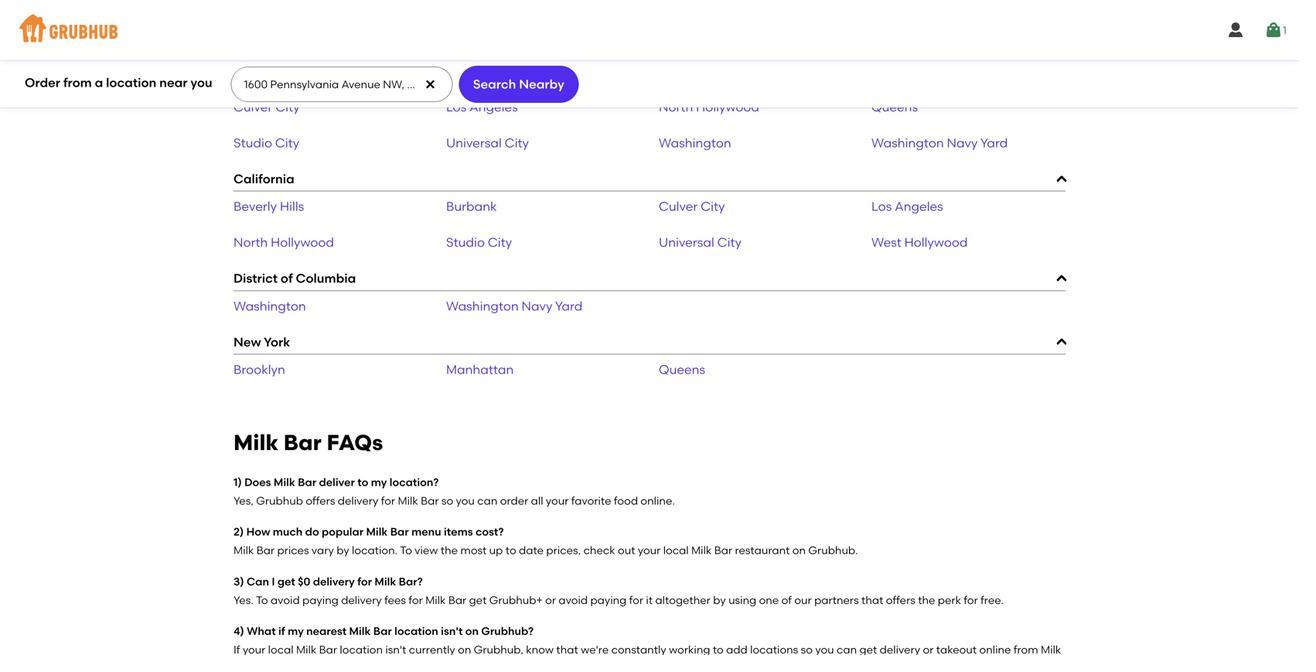 Task type: describe. For each thing, give the bounding box(es) containing it.
0 vertical spatial manhattan link
[[234, 63, 301, 78]]

the inside 3) can i get $0 delivery for milk bar? yes. to avoid paying delivery fees for milk bar get grubhub+ or avoid paying for it altogether by using one of our partners that offers the perk for free.
[[918, 593, 935, 607]]

0 horizontal spatial north hollywood
[[234, 235, 334, 250]]

restaurant
[[735, 544, 790, 557]]

1 horizontal spatial los angeles link
[[872, 199, 943, 214]]

0 vertical spatial brooklyn link
[[659, 63, 711, 78]]

2)
[[234, 525, 244, 538]]

milk up 'grubhub'
[[274, 476, 295, 489]]

does
[[244, 476, 271, 489]]

fees
[[384, 593, 406, 607]]

milk right nearest at the left bottom of the page
[[349, 624, 371, 638]]

prices,
[[546, 544, 581, 557]]

1 vertical spatial brooklyn link
[[234, 362, 285, 377]]

0 horizontal spatial los angeles
[[446, 99, 518, 114]]

0 horizontal spatial beverly
[[234, 199, 277, 214]]

4) what if my nearest milk bar location isn't on grubhub?
[[234, 624, 534, 638]]

0 vertical spatial location
[[106, 75, 156, 90]]

online.
[[641, 494, 675, 507]]

1 horizontal spatial burbank link
[[872, 63, 922, 78]]

on inside 2) how much do popular milk bar menu items cost? milk bar prices vary by location. to view the most up to date prices, check out your local milk bar restaurant on grubhub.
[[793, 544, 806, 557]]

for down bar?
[[409, 593, 423, 607]]

2 paying from the left
[[590, 593, 627, 607]]

can
[[247, 575, 269, 588]]

0 horizontal spatial beverly hills
[[234, 199, 304, 214]]

0 vertical spatial beverly hills
[[446, 63, 517, 78]]

district of columbia
[[234, 271, 356, 286]]

nearest
[[306, 624, 347, 638]]

0 vertical spatial washington navy yard link
[[872, 135, 1008, 150]]

svg image inside 1 button
[[1264, 21, 1283, 39]]

0 horizontal spatial north hollywood link
[[234, 235, 334, 250]]

0 vertical spatial studio city link
[[234, 135, 299, 150]]

0 horizontal spatial studio
[[234, 135, 272, 150]]

by inside 2) how much do popular milk bar menu items cost? milk bar prices vary by location. to view the most up to date prices, check out your local milk bar restaurant on grubhub.
[[337, 544, 349, 557]]

1 horizontal spatial svg image
[[1227, 21, 1245, 39]]

our
[[795, 593, 812, 607]]

grubhub
[[256, 494, 303, 507]]

milk up does
[[234, 430, 278, 455]]

1 vertical spatial beverly hills link
[[234, 199, 304, 214]]

order from a location near you
[[25, 75, 212, 90]]

3)
[[234, 575, 244, 588]]

0 horizontal spatial queens link
[[659, 362, 705, 377]]

yes,
[[234, 494, 254, 507]]

2 vertical spatial delivery
[[341, 593, 382, 607]]

0 horizontal spatial burbank link
[[446, 199, 497, 214]]

0 horizontal spatial svg image
[[424, 78, 436, 90]]

1 vertical spatial universal
[[659, 235, 714, 250]]

york
[[264, 334, 290, 349]]

city for bottommost "culver city" link
[[701, 199, 725, 214]]

out
[[618, 544, 635, 557]]

0 horizontal spatial los
[[446, 99, 467, 114]]

1 horizontal spatial brooklyn
[[659, 63, 711, 78]]

1 vertical spatial washington link
[[234, 298, 306, 313]]

1 horizontal spatial angeles
[[895, 199, 943, 214]]

items
[[444, 525, 473, 538]]

free.
[[981, 593, 1004, 607]]

milk down the 2)
[[234, 544, 254, 557]]

0 vertical spatial washington link
[[659, 135, 731, 150]]

0 horizontal spatial washington navy yard link
[[446, 298, 583, 313]]

delivery inside 1) does milk bar deliver to my location? yes, grubhub offers delivery for milk bar so you can order all your favorite food online.
[[338, 494, 378, 507]]

0 vertical spatial north hollywood link
[[659, 99, 759, 114]]

1 vertical spatial my
[[288, 624, 304, 638]]

Search Address search field
[[231, 67, 451, 101]]

so
[[442, 494, 453, 507]]

3) can i get $0 delivery for milk bar? yes. to avoid paying delivery fees for milk bar get grubhub+ or avoid paying for it altogether by using one of our partners that offers the perk for free.
[[234, 575, 1004, 607]]

isn't
[[441, 624, 463, 638]]

1 avoid from the left
[[271, 593, 300, 607]]

date
[[519, 544, 544, 557]]

most
[[460, 544, 487, 557]]

0 vertical spatial manhattan
[[234, 63, 301, 78]]

1 vertical spatial delivery
[[313, 575, 355, 588]]

0 horizontal spatial get
[[278, 575, 295, 588]]

$0
[[298, 575, 310, 588]]

north for leftmost the north hollywood link
[[234, 235, 268, 250]]

city for topmost studio city link
[[275, 135, 299, 150]]

1)
[[234, 476, 242, 489]]

columbia
[[296, 271, 356, 286]]

yes.
[[234, 593, 253, 607]]

west
[[872, 235, 902, 250]]

order
[[25, 75, 60, 90]]

west hollywood link
[[872, 235, 968, 250]]

1) does milk bar deliver to my location? yes, grubhub offers delivery for milk bar so you can order all your favorite food online.
[[234, 476, 675, 507]]

1 vertical spatial queens
[[659, 362, 705, 377]]

1 vertical spatial hills
[[280, 199, 304, 214]]

perk
[[938, 593, 961, 607]]

popular
[[322, 525, 364, 538]]

grubhub.
[[808, 544, 858, 557]]

1 horizontal spatial beverly
[[446, 63, 490, 78]]

1 vertical spatial studio city link
[[446, 235, 512, 250]]

1 vertical spatial culver city link
[[659, 199, 725, 214]]

north for the top the north hollywood link
[[659, 99, 693, 114]]

0 horizontal spatial hollywood
[[271, 235, 334, 250]]

offers inside 3) can i get $0 delivery for milk bar? yes. to avoid paying delivery fees for milk bar get grubhub+ or avoid paying for it altogether by using one of our partners that offers the perk for free.
[[886, 593, 916, 607]]

1 paying from the left
[[302, 593, 339, 607]]

milk down location?
[[398, 494, 418, 507]]

altogether
[[655, 593, 711, 607]]

new
[[234, 334, 261, 349]]

faqs
[[327, 430, 383, 455]]

you inside 1) does milk bar deliver to my location? yes, grubhub offers delivery for milk bar so you can order all your favorite food online.
[[456, 494, 475, 507]]

1 horizontal spatial universal city link
[[659, 235, 742, 250]]

bar down how
[[257, 544, 275, 557]]

culver for bottommost "culver city" link
[[659, 199, 698, 214]]

district
[[234, 271, 278, 286]]

bar down fees
[[373, 624, 392, 638]]

up
[[489, 544, 503, 557]]

grubhub?
[[481, 624, 534, 638]]

to inside 2) how much do popular milk bar menu items cost? milk bar prices vary by location. to view the most up to date prices, check out your local milk bar restaurant on grubhub.
[[400, 544, 412, 557]]

0 vertical spatial washington navy yard
[[872, 135, 1008, 150]]

all
[[531, 494, 543, 507]]

a
[[95, 75, 103, 90]]

your inside 2) how much do popular milk bar menu items cost? milk bar prices vary by location. to view the most up to date prices, check out your local milk bar restaurant on grubhub.
[[638, 544, 661, 557]]

using
[[729, 593, 757, 607]]

can
[[477, 494, 498, 507]]

location?
[[390, 476, 439, 489]]

what
[[247, 624, 276, 638]]

bar left restaurant
[[714, 544, 732, 557]]

1 vertical spatial universal city
[[659, 235, 742, 250]]

1 horizontal spatial beverly hills link
[[446, 63, 517, 78]]

one
[[759, 593, 779, 607]]

0 vertical spatial los angeles link
[[446, 99, 518, 114]]

0 vertical spatial universal city link
[[446, 135, 529, 150]]

4)
[[234, 624, 244, 638]]

1 horizontal spatial location
[[395, 624, 438, 638]]

1 horizontal spatial studio
[[446, 235, 485, 250]]

1 horizontal spatial yard
[[981, 135, 1008, 150]]

by inside 3) can i get $0 delivery for milk bar? yes. to avoid paying delivery fees for milk bar get grubhub+ or avoid paying for it altogether by using one of our partners that offers the perk for free.
[[713, 593, 726, 607]]

1 horizontal spatial los
[[872, 199, 892, 214]]

milk up location.
[[366, 525, 388, 538]]

bar?
[[399, 575, 423, 588]]

1 vertical spatial on
[[465, 624, 479, 638]]

bar left so
[[421, 494, 439, 507]]

0 horizontal spatial you
[[191, 75, 212, 90]]

view
[[415, 544, 438, 557]]

1 horizontal spatial north hollywood
[[659, 99, 759, 114]]

prices
[[277, 544, 309, 557]]

if
[[278, 624, 285, 638]]



Task type: locate. For each thing, give the bounding box(es) containing it.
vary
[[312, 544, 334, 557]]

burbank for the rightmost burbank link
[[872, 63, 922, 78]]

beverly
[[446, 63, 490, 78], [234, 199, 277, 214]]

1 horizontal spatial to
[[506, 544, 516, 557]]

1 horizontal spatial washington link
[[659, 135, 731, 150]]

1 horizontal spatial queens link
[[872, 99, 918, 114]]

location left the isn't on the left
[[395, 624, 438, 638]]

location.
[[352, 544, 398, 557]]

1 horizontal spatial hills
[[493, 63, 517, 78]]

milk up fees
[[375, 575, 396, 588]]

paying down $0
[[302, 593, 339, 607]]

1 vertical spatial by
[[713, 593, 726, 607]]

on
[[793, 544, 806, 557], [465, 624, 479, 638]]

milk right the local
[[691, 544, 712, 557]]

angeles
[[470, 99, 518, 114], [895, 199, 943, 214]]

beverly down "california"
[[234, 199, 277, 214]]

0 vertical spatial offers
[[306, 494, 335, 507]]

1 vertical spatial beverly hills
[[234, 199, 304, 214]]

0 vertical spatial navy
[[947, 135, 978, 150]]

for left it
[[629, 593, 643, 607]]

bar up the isn't on the left
[[448, 593, 466, 607]]

to right deliver
[[357, 476, 368, 489]]

i
[[272, 575, 275, 588]]

svg image
[[1227, 21, 1245, 39], [1264, 21, 1283, 39], [424, 78, 436, 90]]

1 horizontal spatial manhattan link
[[446, 362, 514, 377]]

hills left nearby
[[493, 63, 517, 78]]

city for the left "culver city" link
[[275, 99, 300, 114]]

0 vertical spatial your
[[546, 494, 569, 507]]

universal
[[446, 135, 502, 150], [659, 235, 714, 250]]

0 vertical spatial my
[[371, 476, 387, 489]]

order
[[500, 494, 528, 507]]

0 vertical spatial universal city
[[446, 135, 529, 150]]

0 vertical spatial the
[[441, 544, 458, 557]]

by
[[337, 544, 349, 557], [713, 593, 726, 607]]

delivery down deliver
[[338, 494, 378, 507]]

0 horizontal spatial the
[[441, 544, 458, 557]]

0 horizontal spatial to
[[256, 593, 268, 607]]

beverly hills
[[446, 63, 517, 78], [234, 199, 304, 214]]

for left free.
[[964, 593, 978, 607]]

0 vertical spatial to
[[357, 476, 368, 489]]

new york
[[234, 334, 290, 349]]

hills
[[493, 63, 517, 78], [280, 199, 304, 214]]

0 horizontal spatial washington navy yard
[[446, 298, 583, 313]]

get right i
[[278, 575, 295, 588]]

search nearby button
[[459, 66, 579, 103]]

burbank for leftmost burbank link
[[446, 199, 497, 214]]

1 vertical spatial studio city
[[446, 235, 512, 250]]

you right near
[[191, 75, 212, 90]]

0 vertical spatial culver
[[234, 99, 272, 114]]

beverly hills link
[[446, 63, 517, 78], [234, 199, 304, 214]]

avoid down i
[[271, 593, 300, 607]]

queens link
[[872, 99, 918, 114], [659, 362, 705, 377]]

0 horizontal spatial paying
[[302, 593, 339, 607]]

0 vertical spatial angeles
[[470, 99, 518, 114]]

0 horizontal spatial angeles
[[470, 99, 518, 114]]

by down 'popular' in the left of the page
[[337, 544, 349, 557]]

bar left deliver
[[298, 476, 316, 489]]

brooklyn link
[[659, 63, 711, 78], [234, 362, 285, 377]]

1 horizontal spatial culver
[[659, 199, 698, 214]]

city for the bottom studio city link
[[488, 235, 512, 250]]

1 horizontal spatial paying
[[590, 593, 627, 607]]

the left perk
[[918, 593, 935, 607]]

0 vertical spatial queens
[[872, 99, 918, 114]]

los angeles up west hollywood link
[[872, 199, 943, 214]]

your right 'out' at the bottom left
[[638, 544, 661, 557]]

0 horizontal spatial to
[[357, 476, 368, 489]]

my left location?
[[371, 476, 387, 489]]

2) how much do popular milk bar menu items cost? milk bar prices vary by location. to view the most up to date prices, check out your local milk bar restaurant on grubhub.
[[234, 525, 858, 557]]

1 horizontal spatial navy
[[947, 135, 978, 150]]

partners
[[814, 593, 859, 607]]

for down location?
[[381, 494, 395, 507]]

1 horizontal spatial manhattan
[[446, 362, 514, 377]]

navy
[[947, 135, 978, 150], [522, 298, 553, 313]]

1 vertical spatial washington navy yard link
[[446, 298, 583, 313]]

nearby
[[519, 76, 564, 92]]

deliver
[[319, 476, 355, 489]]

0 horizontal spatial brooklyn
[[234, 362, 285, 377]]

0 horizontal spatial offers
[[306, 494, 335, 507]]

0 horizontal spatial location
[[106, 75, 156, 90]]

0 vertical spatial studio
[[234, 135, 272, 150]]

west hollywood
[[872, 235, 968, 250]]

beverly hills link down "california"
[[234, 199, 304, 214]]

universal city link
[[446, 135, 529, 150], [659, 235, 742, 250]]

you right so
[[456, 494, 475, 507]]

bar left faqs
[[284, 430, 322, 455]]

delivery right $0
[[313, 575, 355, 588]]

1 vertical spatial the
[[918, 593, 935, 607]]

by left using
[[713, 593, 726, 607]]

0 horizontal spatial on
[[465, 624, 479, 638]]

beverly left nearby
[[446, 63, 490, 78]]

paying left it
[[590, 593, 627, 607]]

tab
[[234, 35, 1066, 56]]

offers right that
[[886, 593, 916, 607]]

1 vertical spatial get
[[469, 593, 487, 607]]

local
[[663, 544, 689, 557]]

grubhub+
[[489, 593, 543, 607]]

1 vertical spatial culver
[[659, 199, 698, 214]]

2 avoid from the left
[[559, 593, 588, 607]]

studio city link
[[234, 135, 299, 150], [446, 235, 512, 250]]

0 horizontal spatial universal city
[[446, 135, 529, 150]]

0 horizontal spatial manhattan
[[234, 63, 301, 78]]

0 vertical spatial get
[[278, 575, 295, 588]]

location right a
[[106, 75, 156, 90]]

culver city for the left "culver city" link
[[234, 99, 300, 114]]

angeles down search
[[470, 99, 518, 114]]

my
[[371, 476, 387, 489], [288, 624, 304, 638]]

brooklyn down new york
[[234, 362, 285, 377]]

on left the grubhub.
[[793, 544, 806, 557]]

universal city
[[446, 135, 529, 150], [659, 235, 742, 250]]

1 horizontal spatial to
[[400, 544, 412, 557]]

bar left menu
[[390, 525, 409, 538]]

los angeles down search
[[446, 99, 518, 114]]

0 vertical spatial delivery
[[338, 494, 378, 507]]

1 button
[[1264, 16, 1287, 44]]

1 vertical spatial washington navy yard
[[446, 298, 583, 313]]

for
[[381, 494, 395, 507], [357, 575, 372, 588], [409, 593, 423, 607], [629, 593, 643, 607], [964, 593, 978, 607]]

favorite
[[571, 494, 611, 507]]

washington navy yard link
[[872, 135, 1008, 150], [446, 298, 583, 313]]

0 vertical spatial hills
[[493, 63, 517, 78]]

the inside 2) how much do popular milk bar menu items cost? milk bar prices vary by location. to view the most up to date prices, check out your local milk bar restaurant on grubhub.
[[441, 544, 458, 557]]

brooklyn link down new york
[[234, 362, 285, 377]]

0 horizontal spatial avoid
[[271, 593, 300, 607]]

of left our
[[782, 593, 792, 607]]

0 horizontal spatial culver city link
[[234, 99, 300, 114]]

search
[[473, 76, 516, 92]]

beverly hills link left nearby
[[446, 63, 517, 78]]

avoid
[[271, 593, 300, 607], [559, 593, 588, 607]]

1 horizontal spatial queens
[[872, 99, 918, 114]]

offers
[[306, 494, 335, 507], [886, 593, 916, 607]]

from
[[63, 75, 92, 90]]

1 horizontal spatial beverly hills
[[446, 63, 517, 78]]

of
[[281, 271, 293, 286], [782, 593, 792, 607]]

1 vertical spatial offers
[[886, 593, 916, 607]]

milk bar faqs
[[234, 430, 383, 455]]

1 horizontal spatial burbank
[[872, 63, 922, 78]]

beverly hills left nearby
[[446, 63, 517, 78]]

menu
[[411, 525, 441, 538]]

1
[[1283, 23, 1287, 37]]

studio city for topmost studio city link
[[234, 135, 299, 150]]

california
[[234, 171, 294, 186]]

the
[[441, 544, 458, 557], [918, 593, 935, 607]]

1 horizontal spatial los angeles
[[872, 199, 943, 214]]

0 horizontal spatial navy
[[522, 298, 553, 313]]

0 vertical spatial queens link
[[872, 99, 918, 114]]

milk
[[234, 430, 278, 455], [274, 476, 295, 489], [398, 494, 418, 507], [366, 525, 388, 538], [234, 544, 254, 557], [691, 544, 712, 557], [375, 575, 396, 588], [425, 593, 446, 607], [349, 624, 371, 638]]

culver for the left "culver city" link
[[234, 99, 272, 114]]

1 vertical spatial you
[[456, 494, 475, 507]]

my inside 1) does milk bar deliver to my location? yes, grubhub offers delivery for milk bar so you can order all your favorite food online.
[[371, 476, 387, 489]]

0 vertical spatial los angeles
[[446, 99, 518, 114]]

0 vertical spatial beverly
[[446, 63, 490, 78]]

culver city for bottommost "culver city" link
[[659, 199, 725, 214]]

or
[[545, 593, 556, 607]]

0 horizontal spatial of
[[281, 271, 293, 286]]

los angeles
[[446, 99, 518, 114], [872, 199, 943, 214]]

to inside 2) how much do popular milk bar menu items cost? milk bar prices vary by location. to view the most up to date prices, check out your local milk bar restaurant on grubhub.
[[506, 544, 516, 557]]

offers down deliver
[[306, 494, 335, 507]]

you
[[191, 75, 212, 90], [456, 494, 475, 507]]

hills down "california"
[[280, 199, 304, 214]]

cost?
[[476, 525, 504, 538]]

brooklyn link down main navigation 'navigation'
[[659, 63, 711, 78]]

los
[[446, 99, 467, 114], [872, 199, 892, 214]]

brooklyn down main navigation 'navigation'
[[659, 63, 711, 78]]

your inside 1) does milk bar deliver to my location? yes, grubhub offers delivery for milk bar so you can order all your favorite food online.
[[546, 494, 569, 507]]

0 vertical spatial by
[[337, 544, 349, 557]]

to inside 1) does milk bar deliver to my location? yes, grubhub offers delivery for milk bar so you can order all your favorite food online.
[[357, 476, 368, 489]]

to inside 3) can i get $0 delivery for milk bar? yes. to avoid paying delivery fees for milk bar get grubhub+ or avoid paying for it altogether by using one of our partners that offers the perk for free.
[[256, 593, 268, 607]]

0 horizontal spatial queens
[[659, 362, 705, 377]]

get
[[278, 575, 295, 588], [469, 593, 487, 607]]

to
[[400, 544, 412, 557], [256, 593, 268, 607]]

to right up
[[506, 544, 516, 557]]

milk up the isn't on the left
[[425, 593, 446, 607]]

1 horizontal spatial washington navy yard link
[[872, 135, 1008, 150]]

1 vertical spatial brooklyn
[[234, 362, 285, 377]]

to left view
[[400, 544, 412, 557]]

manhattan link
[[234, 63, 301, 78], [446, 362, 514, 377]]

0 vertical spatial on
[[793, 544, 806, 557]]

delivery left fees
[[341, 593, 382, 607]]

north hollywood
[[659, 99, 759, 114], [234, 235, 334, 250]]

offers inside 1) does milk bar deliver to my location? yes, grubhub offers delivery for milk bar so you can order all your favorite food online.
[[306, 494, 335, 507]]

my right if
[[288, 624, 304, 638]]

0 horizontal spatial my
[[288, 624, 304, 638]]

main navigation navigation
[[0, 0, 1299, 60]]

bar inside 3) can i get $0 delivery for milk bar? yes. to avoid paying delivery fees for milk bar get grubhub+ or avoid paying for it altogether by using one of our partners that offers the perk for free.
[[448, 593, 466, 607]]

0 horizontal spatial north
[[234, 235, 268, 250]]

1 horizontal spatial get
[[469, 593, 487, 607]]

0 vertical spatial culver city link
[[234, 99, 300, 114]]

for down location.
[[357, 575, 372, 588]]

check
[[584, 544, 615, 557]]

1 vertical spatial angeles
[[895, 199, 943, 214]]

1 horizontal spatial hollywood
[[696, 99, 759, 114]]

washington link
[[659, 135, 731, 150], [234, 298, 306, 313]]

that
[[862, 593, 883, 607]]

1 horizontal spatial my
[[371, 476, 387, 489]]

0 horizontal spatial universal
[[446, 135, 502, 150]]

how
[[246, 525, 270, 538]]

studio city
[[234, 135, 299, 150], [446, 235, 512, 250]]

0 horizontal spatial manhattan link
[[234, 63, 301, 78]]

2 horizontal spatial hollywood
[[905, 235, 968, 250]]

your
[[546, 494, 569, 507], [638, 544, 661, 557]]

0 vertical spatial brooklyn
[[659, 63, 711, 78]]

avoid right or
[[559, 593, 588, 607]]

do
[[305, 525, 319, 538]]

of right 'district' at left top
[[281, 271, 293, 286]]

paying
[[302, 593, 339, 607], [590, 593, 627, 607]]

food
[[614, 494, 638, 507]]

to
[[357, 476, 368, 489], [506, 544, 516, 557]]

beverly hills down "california"
[[234, 199, 304, 214]]

1 vertical spatial navy
[[522, 298, 553, 313]]

it
[[646, 593, 653, 607]]

hollywood
[[696, 99, 759, 114], [271, 235, 334, 250], [905, 235, 968, 250]]

on right the isn't on the left
[[465, 624, 479, 638]]

location
[[106, 75, 156, 90], [395, 624, 438, 638]]

los angeles link up west hollywood link
[[872, 199, 943, 214]]

washington navy yard
[[872, 135, 1008, 150], [446, 298, 583, 313]]

burbank link
[[872, 63, 922, 78], [446, 199, 497, 214]]

angeles up west hollywood link
[[895, 199, 943, 214]]

delivery
[[338, 494, 378, 507], [313, 575, 355, 588], [341, 593, 382, 607]]

culver city link
[[234, 99, 300, 114], [659, 199, 725, 214]]

for inside 1) does milk bar deliver to my location? yes, grubhub offers delivery for milk bar so you can order all your favorite food online.
[[381, 494, 395, 507]]

near
[[159, 75, 188, 90]]

1 horizontal spatial offers
[[886, 593, 916, 607]]

manhattan
[[234, 63, 301, 78], [446, 362, 514, 377]]

search nearby
[[473, 76, 564, 92]]

to right yes.
[[256, 593, 268, 607]]

much
[[273, 525, 303, 538]]

get left grubhub+
[[469, 593, 487, 607]]

los angeles link down search
[[446, 99, 518, 114]]

0 vertical spatial beverly hills link
[[446, 63, 517, 78]]

0 horizontal spatial studio city link
[[234, 135, 299, 150]]

your right all
[[546, 494, 569, 507]]

of inside 3) can i get $0 delivery for milk bar? yes. to avoid paying delivery fees for milk bar get grubhub+ or avoid paying for it altogether by using one of our partners that offers the perk for free.
[[782, 593, 792, 607]]

0 vertical spatial you
[[191, 75, 212, 90]]

0 horizontal spatial yard
[[555, 298, 583, 313]]

1 horizontal spatial your
[[638, 544, 661, 557]]

studio city for the bottom studio city link
[[446, 235, 512, 250]]

the down items
[[441, 544, 458, 557]]

culver city
[[234, 99, 300, 114], [659, 199, 725, 214]]



Task type: vqa. For each thing, say whether or not it's contained in the screenshot.
Extra on the right top of page
no



